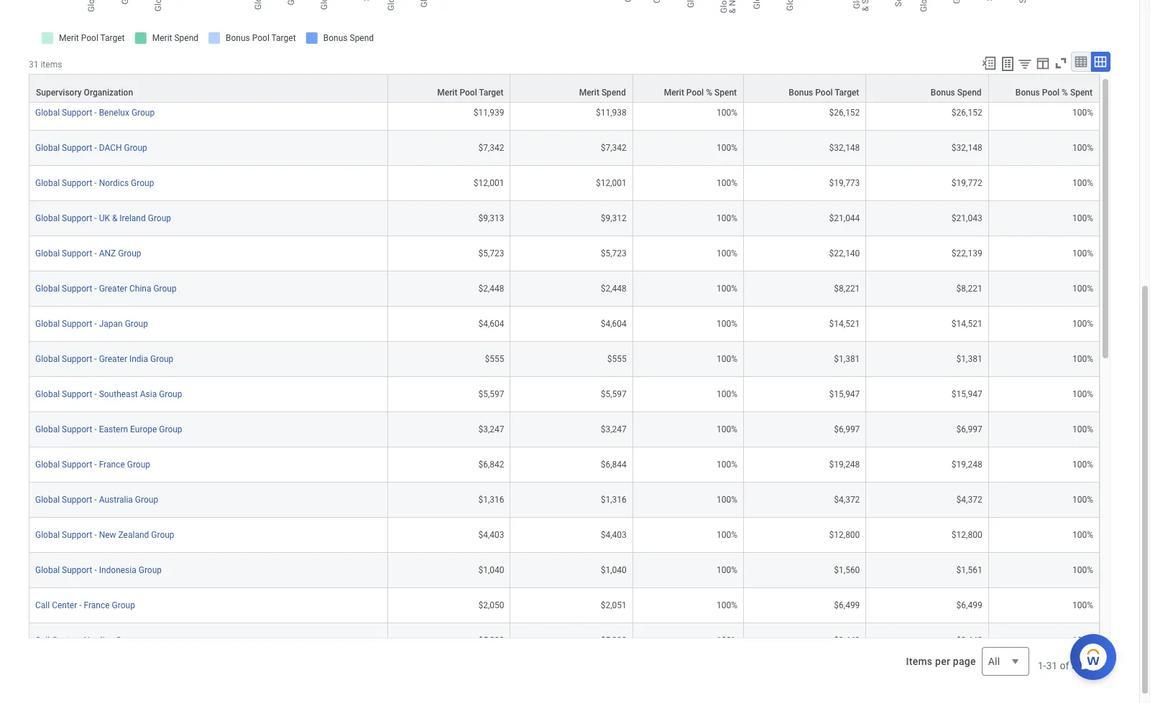 Task type: vqa. For each thing, say whether or not it's contained in the screenshot.
Payroll Readiness - Current Pay Period (Detailed)
no



Task type: locate. For each thing, give the bounding box(es) containing it.
1 greater from the top
[[99, 284, 127, 294]]

nordics
[[99, 178, 129, 188], [84, 636, 114, 646]]

support for global support - japan group
[[62, 319, 92, 329]]

group right ireland
[[148, 213, 171, 223]]

1 spent from the left
[[714, 88, 737, 98]]

pool for bonus pool target
[[815, 88, 833, 98]]

items
[[41, 59, 62, 70], [1085, 660, 1111, 672]]

global for global support - greater india group
[[35, 354, 60, 364]]

- inside global support - france group link
[[94, 460, 97, 470]]

8 support from the top
[[62, 354, 92, 364]]

global inside global support - benelux group link
[[35, 108, 60, 118]]

3 pool from the left
[[815, 88, 833, 98]]

support left japan
[[62, 319, 92, 329]]

$5,597
[[478, 389, 504, 399], [601, 389, 627, 399]]

- inside the 'global support - dach group' link
[[94, 143, 97, 153]]

supervisory organization
[[36, 88, 133, 98]]

- up global support - japan group link
[[94, 284, 97, 294]]

$2,448
[[478, 284, 504, 294], [601, 284, 627, 294]]

uk
[[99, 213, 110, 223]]

expand table image
[[1093, 54, 1108, 69]]

1-31 of 31 items status
[[1038, 659, 1111, 673]]

12 row from the top
[[29, 448, 1100, 483]]

france up call center - nordics group link
[[84, 601, 110, 611]]

0 vertical spatial greater
[[99, 284, 127, 294]]

14 support from the top
[[62, 566, 92, 576]]

support left uk
[[62, 213, 92, 223]]

$7,342 down $11,939
[[478, 143, 504, 153]]

$6,844
[[601, 460, 627, 470]]

$5,597 up $6,842
[[478, 389, 504, 399]]

support left the dach
[[62, 143, 92, 153]]

100%
[[717, 108, 738, 118], [1072, 108, 1093, 118], [717, 143, 738, 153], [1072, 143, 1093, 153], [717, 178, 738, 188], [1072, 178, 1093, 188], [717, 213, 738, 223], [1072, 213, 1093, 223], [717, 249, 738, 259], [1072, 249, 1093, 259], [717, 284, 738, 294], [1072, 284, 1093, 294], [717, 319, 738, 329], [1072, 319, 1093, 329], [717, 354, 738, 364], [1072, 354, 1093, 364], [717, 389, 738, 399], [1072, 389, 1093, 399], [717, 425, 738, 435], [1072, 425, 1093, 435], [717, 460, 738, 470], [1072, 460, 1093, 470], [717, 495, 738, 505], [1072, 495, 1093, 505], [717, 530, 738, 540], [1072, 530, 1093, 540], [717, 566, 738, 576], [1072, 566, 1093, 576], [717, 601, 738, 611], [1072, 601, 1093, 611], [717, 636, 738, 646], [1072, 636, 1093, 646]]

$9,442
[[956, 636, 982, 646]]

1 $15,947 from the left
[[829, 389, 860, 399]]

$26,152 down bonus pool target
[[829, 108, 860, 118]]

support for global support - indonesia group
[[62, 566, 92, 576]]

greater for china
[[99, 284, 127, 294]]

$14,521
[[829, 319, 860, 329], [952, 319, 982, 329]]

1 horizontal spatial $15,947
[[952, 389, 982, 399]]

group right asia
[[159, 389, 182, 399]]

- inside the global support - indonesia group link
[[94, 566, 97, 576]]

5 global from the top
[[35, 249, 60, 259]]

$5,723
[[478, 249, 504, 259], [601, 249, 627, 259]]

0 horizontal spatial bonus
[[789, 88, 813, 98]]

1 vertical spatial greater
[[99, 354, 127, 364]]

select to filter grid data image
[[1017, 56, 1033, 71]]

support for global support - eastern europe group
[[62, 425, 92, 435]]

- left the australia on the left bottom of the page
[[94, 495, 97, 505]]

global support - nordics group
[[35, 178, 154, 188]]

2 global from the top
[[35, 143, 60, 153]]

$4,372 up $1,560 on the right bottom
[[834, 495, 860, 505]]

greater inside global support - greater china group link
[[99, 284, 127, 294]]

global support - france group
[[35, 460, 150, 470]]

1 horizontal spatial spend
[[957, 88, 982, 98]]

1 horizontal spatial $5,723
[[601, 249, 627, 259]]

group
[[131, 108, 155, 118], [124, 143, 147, 153], [131, 178, 154, 188], [148, 213, 171, 223], [118, 249, 141, 259], [153, 284, 177, 294], [125, 319, 148, 329], [150, 354, 173, 364], [159, 389, 182, 399], [159, 425, 182, 435], [127, 460, 150, 470], [135, 495, 158, 505], [151, 530, 174, 540], [139, 566, 162, 576], [112, 601, 135, 611], [116, 636, 139, 646]]

1 bonus from the left
[[789, 88, 813, 98]]

1 $12,800 from the left
[[829, 530, 860, 540]]

pool inside merit pool target popup button
[[460, 88, 477, 98]]

group right the dach
[[124, 143, 147, 153]]

call center - nordics group link
[[35, 633, 139, 646]]

global inside global support - nordics group link
[[35, 178, 60, 188]]

1 horizontal spatial spent
[[1070, 88, 1093, 98]]

items per page element
[[904, 639, 1029, 685]]

merit
[[437, 88, 457, 98], [579, 88, 599, 98], [664, 88, 684, 98]]

0 horizontal spatial $14,521
[[829, 319, 860, 329]]

0 horizontal spatial $32,148
[[829, 143, 860, 153]]

merit pool % spent
[[664, 88, 737, 98]]

0 horizontal spatial $1,381
[[834, 354, 860, 364]]

global inside global support - japan group link
[[35, 319, 60, 329]]

support up global support - japan group link
[[62, 284, 92, 294]]

pool
[[460, 88, 477, 98], [686, 88, 704, 98], [815, 88, 833, 98], [1042, 88, 1060, 98]]

support down global support - france group
[[62, 495, 92, 505]]

global for global support - anz group
[[35, 249, 60, 259]]

$8,221 down $22,139
[[956, 284, 982, 294]]

8 global from the top
[[35, 354, 60, 364]]

31 up "supervisory"
[[29, 59, 38, 70]]

1 vertical spatial france
[[84, 601, 110, 611]]

1 horizontal spatial items
[[1085, 660, 1111, 672]]

global for global support - uk & ireland group
[[35, 213, 60, 223]]

greater left china
[[99, 284, 127, 294]]

$22,140
[[829, 249, 860, 259]]

global inside global support - uk & ireland group link
[[35, 213, 60, 223]]

$1,316 down $6,842
[[478, 495, 504, 505]]

0 vertical spatial items
[[41, 59, 62, 70]]

0 horizontal spatial $3,247
[[478, 425, 504, 435]]

1 vertical spatial center
[[52, 636, 77, 646]]

row containing global support - australia group
[[29, 483, 1100, 518]]

7 row from the top
[[29, 272, 1100, 307]]

0 horizontal spatial $5,090
[[478, 636, 504, 646]]

support left anz
[[62, 249, 92, 259]]

$2,448 down $9,312 at the right
[[601, 284, 627, 294]]

- for call center - nordics group
[[79, 636, 82, 646]]

1 horizontal spatial $14,521
[[952, 319, 982, 329]]

1 horizontal spatial $4,372
[[956, 495, 982, 505]]

- down call center - france group
[[79, 636, 82, 646]]

- left japan
[[94, 319, 97, 329]]

$6,499 down $1,561
[[956, 601, 982, 611]]

supervisory organization button
[[29, 75, 388, 102]]

2 $12,800 from the left
[[952, 530, 982, 540]]

11 row from the top
[[29, 412, 1100, 448]]

14 row from the top
[[29, 518, 1100, 553]]

2 $15,947 from the left
[[952, 389, 982, 399]]

-
[[94, 108, 97, 118], [94, 143, 97, 153], [94, 178, 97, 188], [94, 213, 97, 223], [94, 249, 97, 259], [94, 284, 97, 294], [94, 319, 97, 329], [94, 354, 97, 364], [94, 389, 97, 399], [94, 425, 97, 435], [94, 460, 97, 470], [94, 495, 97, 505], [94, 530, 97, 540], [94, 566, 97, 576], [79, 601, 82, 611], [79, 636, 82, 646]]

$6,997
[[834, 425, 860, 435], [956, 425, 982, 435]]

center down call center - france group
[[52, 636, 77, 646]]

$1,381
[[834, 354, 860, 364], [956, 354, 982, 364]]

$32,148 up $19,772
[[952, 143, 982, 153]]

1 $5,723 from the left
[[478, 249, 504, 259]]

2 bonus from the left
[[931, 88, 955, 98]]

- inside global support - anz group link
[[94, 249, 97, 259]]

asia
[[140, 389, 157, 399]]

india
[[129, 354, 148, 364]]

global support - southeast asia group
[[35, 389, 182, 399]]

$12,800 up $1,561
[[952, 530, 982, 540]]

12 global from the top
[[35, 495, 60, 505]]

row containing global support - new zealand group
[[29, 518, 1100, 553]]

greater left india
[[99, 354, 127, 364]]

bonus pool % spent button
[[989, 75, 1099, 102]]

1 horizontal spatial $2,448
[[601, 284, 627, 294]]

0 horizontal spatial $12,800
[[829, 530, 860, 540]]

10 support from the top
[[62, 425, 92, 435]]

1 vertical spatial nordics
[[84, 636, 114, 646]]

call center - nordics group
[[35, 636, 139, 646]]

$1,040
[[478, 566, 504, 576], [601, 566, 627, 576]]

0 vertical spatial call
[[35, 601, 50, 611]]

$1,316 down $6,844
[[601, 495, 627, 505]]

$4,372
[[834, 495, 860, 505], [956, 495, 982, 505]]

export to excel image
[[981, 55, 997, 71]]

support down supervisory organization
[[62, 108, 92, 118]]

items
[[906, 656, 933, 668]]

global support - new zealand group link
[[35, 527, 174, 540]]

1 horizontal spatial target
[[835, 88, 859, 98]]

support for global support - southeast asia group
[[62, 389, 92, 399]]

row containing global support - indonesia group
[[29, 553, 1100, 589]]

$4,403
[[478, 530, 504, 540], [601, 530, 627, 540]]

13 support from the top
[[62, 530, 92, 540]]

2 greater from the top
[[99, 354, 127, 364]]

target
[[479, 88, 503, 98], [835, 88, 859, 98]]

- left indonesia
[[94, 566, 97, 576]]

support for global support - nordics group
[[62, 178, 92, 188]]

1 pool from the left
[[460, 88, 477, 98]]

3 bonus from the left
[[1016, 88, 1040, 98]]

- inside global support - japan group link
[[94, 319, 97, 329]]

france inside call center - france group link
[[84, 601, 110, 611]]

4 row from the top
[[29, 166, 1100, 201]]

items right of
[[1085, 660, 1111, 672]]

- left southeast
[[94, 389, 97, 399]]

export to worksheets image
[[999, 55, 1016, 72]]

2 $555 from the left
[[607, 354, 627, 364]]

6 row from the top
[[29, 236, 1100, 272]]

japan
[[99, 319, 123, 329]]

10 global from the top
[[35, 425, 60, 435]]

0 horizontal spatial $1,316
[[478, 495, 504, 505]]

1 $4,403 from the left
[[478, 530, 504, 540]]

1 horizontal spatial $8,221
[[956, 284, 982, 294]]

global support - anz group link
[[35, 246, 141, 259]]

1 horizontal spatial $6,499
[[956, 601, 982, 611]]

row containing global support - nordics group
[[29, 166, 1100, 201]]

2 $1,040 from the left
[[601, 566, 627, 576]]

global support - nordics group link
[[35, 175, 154, 188]]

call down call center - france group
[[35, 636, 50, 646]]

support left new
[[62, 530, 92, 540]]

global support - uk & ireland group
[[35, 213, 171, 223]]

31 items
[[29, 59, 62, 70]]

1 horizontal spatial $19,248
[[952, 460, 982, 470]]

9 support from the top
[[62, 389, 92, 399]]

$12,800
[[829, 530, 860, 540], [952, 530, 982, 540]]

nordics for center
[[84, 636, 114, 646]]

0 horizontal spatial $4,372
[[834, 495, 860, 505]]

- for global support - new zealand group
[[94, 530, 97, 540]]

$14,521 down $22,139
[[952, 319, 982, 329]]

1 support from the top
[[62, 108, 92, 118]]

fullscreen image
[[1053, 55, 1069, 71]]

0 vertical spatial france
[[99, 460, 125, 470]]

$1,316
[[478, 495, 504, 505], [601, 495, 627, 505]]

$2,448 down $9,313
[[478, 284, 504, 294]]

nordics for support
[[99, 178, 129, 188]]

0 horizontal spatial $4,403
[[478, 530, 504, 540]]

2 center from the top
[[52, 636, 77, 646]]

- inside global support - eastern europe group link
[[94, 425, 97, 435]]

$21,044
[[829, 213, 860, 223]]

call center - france group
[[35, 601, 135, 611]]

8 row from the top
[[29, 307, 1100, 342]]

0 horizontal spatial $555
[[485, 354, 504, 364]]

- for global support - australia group
[[94, 495, 97, 505]]

14 global from the top
[[35, 566, 60, 576]]

- left the dach
[[94, 143, 97, 153]]

1 spend from the left
[[602, 88, 626, 98]]

group right china
[[153, 284, 177, 294]]

1 center from the top
[[52, 601, 77, 611]]

%
[[706, 88, 712, 98], [1062, 88, 1068, 98]]

france down eastern
[[99, 460, 125, 470]]

0 horizontal spatial $7,342
[[478, 143, 504, 153]]

- inside global support - greater china group link
[[94, 284, 97, 294]]

row
[[29, 74, 1100, 103], [29, 95, 1100, 131], [29, 131, 1100, 166], [29, 166, 1100, 201], [29, 201, 1100, 236], [29, 236, 1100, 272], [29, 272, 1100, 307], [29, 307, 1100, 342], [29, 342, 1100, 377], [29, 377, 1100, 412], [29, 412, 1100, 448], [29, 448, 1100, 483], [29, 483, 1100, 518], [29, 518, 1100, 553], [29, 553, 1100, 589], [29, 589, 1100, 624], [29, 624, 1100, 659]]

$32,148
[[829, 143, 860, 153], [952, 143, 982, 153]]

4 pool from the left
[[1042, 88, 1060, 98]]

- up call center - nordics group link
[[79, 601, 82, 611]]

global inside global support - new zealand group 'link'
[[35, 530, 60, 540]]

1 horizontal spatial $12,800
[[952, 530, 982, 540]]

$4,372 up $1,561
[[956, 495, 982, 505]]

2 horizontal spatial bonus
[[1016, 88, 1040, 98]]

0 horizontal spatial $4,604
[[478, 319, 504, 329]]

$555
[[485, 354, 504, 364], [607, 354, 627, 364]]

global for global support - australia group
[[35, 495, 60, 505]]

support for global support - anz group
[[62, 249, 92, 259]]

items up "supervisory"
[[41, 59, 62, 70]]

9 row from the top
[[29, 342, 1100, 377]]

2 $5,090 from the left
[[601, 636, 627, 646]]

0 horizontal spatial $5,723
[[478, 249, 504, 259]]

2 row from the top
[[29, 95, 1100, 131]]

support up call center - france group link
[[62, 566, 92, 576]]

1 global from the top
[[35, 108, 60, 118]]

center for france
[[52, 601, 77, 611]]

$4,403 down $6,842
[[478, 530, 504, 540]]

1 $19,248 from the left
[[829, 460, 860, 470]]

support for global support - greater india group
[[62, 354, 92, 364]]

$8,221 down $22,140
[[834, 284, 860, 294]]

support inside 'link'
[[62, 530, 92, 540]]

3 global from the top
[[35, 178, 60, 188]]

- left new
[[94, 530, 97, 540]]

13 row from the top
[[29, 483, 1100, 518]]

0 horizontal spatial $15,947
[[829, 389, 860, 399]]

0 horizontal spatial %
[[706, 88, 712, 98]]

$9,443
[[834, 636, 860, 646]]

3 merit from the left
[[664, 88, 684, 98]]

2 % from the left
[[1062, 88, 1068, 98]]

2 merit from the left
[[579, 88, 599, 98]]

4 support from the top
[[62, 213, 92, 223]]

global for global support - france group
[[35, 460, 60, 470]]

1 horizontal spatial $1,316
[[601, 495, 627, 505]]

$1,040 up $2,050
[[478, 566, 504, 576]]

support down global support - japan group
[[62, 354, 92, 364]]

- left eastern
[[94, 425, 97, 435]]

0 vertical spatial nordics
[[99, 178, 129, 188]]

call up call center - nordics group link
[[35, 601, 50, 611]]

$32,148 up $19,773
[[829, 143, 860, 153]]

global for global support - benelux group
[[35, 108, 60, 118]]

2 spent from the left
[[1070, 88, 1093, 98]]

1 $14,521 from the left
[[829, 319, 860, 329]]

1 horizontal spatial $12,001
[[596, 178, 627, 188]]

$6,499
[[834, 601, 860, 611], [956, 601, 982, 611]]

global support - southeast asia group link
[[35, 387, 182, 399]]

center up call center - nordics group link
[[52, 601, 77, 611]]

global support - australia group
[[35, 495, 158, 505]]

11 global from the top
[[35, 460, 60, 470]]

pool inside bonus pool target popup button
[[815, 88, 833, 98]]

1 horizontal spatial $4,604
[[601, 319, 627, 329]]

group down europe
[[127, 460, 150, 470]]

row containing global support - japan group
[[29, 307, 1100, 342]]

global support - indonesia group link
[[35, 563, 162, 576]]

greater inside global support - greater india group link
[[99, 354, 127, 364]]

- inside global support - new zealand group 'link'
[[94, 530, 97, 540]]

- up global support - australia group link
[[94, 460, 97, 470]]

$12,001 up $9,312 at the right
[[596, 178, 627, 188]]

spent
[[714, 88, 737, 98], [1070, 88, 1093, 98]]

global support - japan group link
[[35, 316, 148, 329]]

0 horizontal spatial $6,997
[[834, 425, 860, 435]]

3 row from the top
[[29, 131, 1100, 166]]

global inside the global support - indonesia group link
[[35, 566, 60, 576]]

$3,247 up $6,844
[[601, 425, 627, 435]]

nordics up &
[[99, 178, 129, 188]]

1 horizontal spatial $5,090
[[601, 636, 627, 646]]

global support - uk & ireland group link
[[35, 210, 171, 223]]

france inside global support - france group link
[[99, 460, 125, 470]]

group right benelux
[[131, 108, 155, 118]]

- inside global support - uk & ireland group link
[[94, 213, 97, 223]]

- down global support - japan group
[[94, 354, 97, 364]]

2 target from the left
[[835, 88, 859, 98]]

france
[[99, 460, 125, 470], [84, 601, 110, 611]]

1 horizontal spatial $5,597
[[601, 389, 627, 399]]

support for global support - uk & ireland group
[[62, 213, 92, 223]]

$5,090 down $2,050
[[478, 636, 504, 646]]

$6,499 down $1,560 on the right bottom
[[834, 601, 860, 611]]

global inside global support - southeast asia group link
[[35, 389, 60, 399]]

31 right of
[[1072, 660, 1083, 672]]

1 $4,372 from the left
[[834, 495, 860, 505]]

$26,152 down 'bonus spend' at the top right
[[952, 108, 982, 118]]

1 horizontal spatial $4,403
[[601, 530, 627, 540]]

group right the australia on the left bottom of the page
[[135, 495, 158, 505]]

spend down export to excel icon
[[957, 88, 982, 98]]

global inside global support - eastern europe group link
[[35, 425, 60, 435]]

greater for india
[[99, 354, 127, 364]]

$1,561
[[956, 566, 982, 576]]

- inside call center - france group link
[[79, 601, 82, 611]]

global
[[35, 108, 60, 118], [35, 143, 60, 153], [35, 178, 60, 188], [35, 213, 60, 223], [35, 249, 60, 259], [35, 284, 60, 294], [35, 319, 60, 329], [35, 354, 60, 364], [35, 389, 60, 399], [35, 425, 60, 435], [35, 460, 60, 470], [35, 495, 60, 505], [35, 530, 60, 540], [35, 566, 60, 576]]

2 $19,248 from the left
[[952, 460, 982, 470]]

0 horizontal spatial $19,248
[[829, 460, 860, 470]]

- inside global support - benelux group link
[[94, 108, 97, 118]]

2 call from the top
[[35, 636, 50, 646]]

$1,040 up $2,051
[[601, 566, 627, 576]]

france for center
[[84, 601, 110, 611]]

$7,342
[[478, 143, 504, 153], [601, 143, 627, 153]]

support
[[62, 108, 92, 118], [62, 143, 92, 153], [62, 178, 92, 188], [62, 213, 92, 223], [62, 249, 92, 259], [62, 284, 92, 294], [62, 319, 92, 329], [62, 354, 92, 364], [62, 389, 92, 399], [62, 425, 92, 435], [62, 460, 92, 470], [62, 495, 92, 505], [62, 530, 92, 540], [62, 566, 92, 576]]

4 global from the top
[[35, 213, 60, 223]]

1 horizontal spatial merit
[[579, 88, 599, 98]]

support left eastern
[[62, 425, 92, 435]]

16 row from the top
[[29, 589, 1100, 624]]

0 horizontal spatial spend
[[602, 88, 626, 98]]

0 horizontal spatial $5,597
[[478, 389, 504, 399]]

- inside global support - southeast asia group link
[[94, 389, 97, 399]]

0 horizontal spatial $6,499
[[834, 601, 860, 611]]

page
[[953, 656, 976, 668]]

$12,001 up $9,313
[[473, 178, 504, 188]]

support for global support - benelux group
[[62, 108, 92, 118]]

group right zealand
[[151, 530, 174, 540]]

0 horizontal spatial $1,040
[[478, 566, 504, 576]]

support down global support - dach group
[[62, 178, 92, 188]]

group right europe
[[159, 425, 182, 435]]

table image
[[1074, 54, 1088, 69]]

spend up "$11,938"
[[602, 88, 626, 98]]

merit for merit spend
[[579, 88, 599, 98]]

31
[[29, 59, 38, 70], [1046, 660, 1057, 672], [1072, 660, 1083, 672]]

- inside global support - greater india group link
[[94, 354, 97, 364]]

1 horizontal spatial $1,381
[[956, 354, 982, 364]]

pool inside bonus pool % spent popup button
[[1042, 88, 1060, 98]]

0 horizontal spatial spent
[[714, 88, 737, 98]]

- for global support - nordics group
[[94, 178, 97, 188]]

0 horizontal spatial items
[[41, 59, 62, 70]]

0 horizontal spatial target
[[479, 88, 503, 98]]

1 horizontal spatial $555
[[607, 354, 627, 364]]

1 horizontal spatial $6,997
[[956, 425, 982, 435]]

2 horizontal spatial merit
[[664, 88, 684, 98]]

- inside global support - nordics group link
[[94, 178, 97, 188]]

1 horizontal spatial 31
[[1046, 660, 1057, 672]]

- up global support - uk & ireland group link
[[94, 178, 97, 188]]

global for global support - eastern europe group
[[35, 425, 60, 435]]

items inside status
[[1085, 660, 1111, 672]]

bonus pool % spent
[[1016, 88, 1093, 98]]

12 support from the top
[[62, 495, 92, 505]]

- for global support - southeast asia group
[[94, 389, 97, 399]]

2 $4,372 from the left
[[956, 495, 982, 505]]

row containing global support - benelux group
[[29, 95, 1100, 131]]

row containing global support - eastern europe group
[[29, 412, 1100, 448]]

1 horizontal spatial $3,247
[[601, 425, 627, 435]]

nordics down call center - france group
[[84, 636, 114, 646]]

- left uk
[[94, 213, 97, 223]]

$5,723 down $9,313
[[478, 249, 504, 259]]

$4,403 down $6,844
[[601, 530, 627, 540]]

- inside global support - australia group link
[[94, 495, 97, 505]]

global inside global support - france group link
[[35, 460, 60, 470]]

1 merit from the left
[[437, 88, 457, 98]]

global support - eastern europe group
[[35, 425, 182, 435]]

support left southeast
[[62, 389, 92, 399]]

1 $8,221 from the left
[[834, 284, 860, 294]]

1 $1,040 from the left
[[478, 566, 504, 576]]

toolbar
[[975, 52, 1111, 74]]

global for global support - dach group
[[35, 143, 60, 153]]

10 row from the top
[[29, 377, 1100, 412]]

0 horizontal spatial merit
[[437, 88, 457, 98]]

$7,342 down "$11,938"
[[601, 143, 627, 153]]

$5,597 up $6,844
[[601, 389, 627, 399]]

1 horizontal spatial $7,342
[[601, 143, 627, 153]]

group right anz
[[118, 249, 141, 259]]

support for global support - greater china group
[[62, 284, 92, 294]]

pool inside merit pool % spent popup button
[[686, 88, 704, 98]]

5 row from the top
[[29, 201, 1100, 236]]

2 $5,597 from the left
[[601, 389, 627, 399]]

$9,313
[[478, 213, 504, 223]]

- for global support - uk & ireland group
[[94, 213, 97, 223]]

2 $4,403 from the left
[[601, 530, 627, 540]]

bonus for bonus spend
[[931, 88, 955, 98]]

1 % from the left
[[706, 88, 712, 98]]

global inside global support - greater india group link
[[35, 354, 60, 364]]

call
[[35, 601, 50, 611], [35, 636, 50, 646]]

$12,001
[[473, 178, 504, 188], [596, 178, 627, 188]]

1 horizontal spatial bonus
[[931, 88, 955, 98]]

- for global support - japan group
[[94, 319, 97, 329]]

9 global from the top
[[35, 389, 60, 399]]

target for bonus pool target
[[835, 88, 859, 98]]

- left benelux
[[94, 108, 97, 118]]

row containing global support - uk & ireland group
[[29, 201, 1100, 236]]

7 global from the top
[[35, 319, 60, 329]]

1 $26,152 from the left
[[829, 108, 860, 118]]

global inside global support - australia group link
[[35, 495, 60, 505]]

1 horizontal spatial $1,040
[[601, 566, 627, 576]]

- left anz
[[94, 249, 97, 259]]

1 row from the top
[[29, 74, 1100, 103]]

support up global support - australia group link
[[62, 460, 92, 470]]

1 $7,342 from the left
[[478, 143, 504, 153]]

$5,723 down $9,312 at the right
[[601, 249, 627, 259]]

global for global support - new zealand group
[[35, 530, 60, 540]]

- inside call center - nordics group link
[[79, 636, 82, 646]]

1 horizontal spatial %
[[1062, 88, 1068, 98]]

1 vertical spatial call
[[35, 636, 50, 646]]

merit pool target button
[[388, 75, 510, 102]]

2 $1,381 from the left
[[956, 354, 982, 364]]

$3,247 up $6,842
[[478, 425, 504, 435]]

2 spend from the left
[[957, 88, 982, 98]]

0 horizontal spatial $8,221
[[834, 284, 860, 294]]

$5,090 down $2,051
[[601, 636, 627, 646]]

group down indonesia
[[112, 601, 135, 611]]

row containing global support - dach group
[[29, 131, 1100, 166]]

1 vertical spatial items
[[1085, 660, 1111, 672]]

31 left of
[[1046, 660, 1057, 672]]

global inside the 'global support - dach group' link
[[35, 143, 60, 153]]

row containing global support - france group
[[29, 448, 1100, 483]]

global inside global support - anz group link
[[35, 249, 60, 259]]

global inside global support - greater china group link
[[35, 284, 60, 294]]

0 horizontal spatial $2,448
[[478, 284, 504, 294]]

$12,800 up $1,560 on the right bottom
[[829, 530, 860, 540]]

11 support from the top
[[62, 460, 92, 470]]

1 horizontal spatial $26,152
[[952, 108, 982, 118]]

1 horizontal spatial $32,148
[[952, 143, 982, 153]]

- for global support - france group
[[94, 460, 97, 470]]

$14,521 down $22,140
[[829, 319, 860, 329]]

0 vertical spatial center
[[52, 601, 77, 611]]

2 pool from the left
[[686, 88, 704, 98]]

0 horizontal spatial $26,152
[[829, 108, 860, 118]]

5 support from the top
[[62, 249, 92, 259]]

0 horizontal spatial $12,001
[[473, 178, 504, 188]]



Task type: describe. For each thing, give the bounding box(es) containing it.
1 $2,448 from the left
[[478, 284, 504, 294]]

global for global support - southeast asia group
[[35, 389, 60, 399]]

group right indonesia
[[139, 566, 162, 576]]

global support - australia group link
[[35, 492, 158, 505]]

merit pool % spent button
[[633, 75, 743, 102]]

&
[[112, 213, 117, 223]]

supervisory
[[36, 88, 82, 98]]

spent for bonus pool % spent
[[1070, 88, 1093, 98]]

indonesia
[[99, 566, 136, 576]]

2 $2,448 from the left
[[601, 284, 627, 294]]

2 $4,604 from the left
[[601, 319, 627, 329]]

global support - dach group
[[35, 143, 147, 153]]

group down call center - france group
[[116, 636, 139, 646]]

global for global support - indonesia group
[[35, 566, 60, 576]]

2 $6,499 from the left
[[956, 601, 982, 611]]

china
[[129, 284, 151, 294]]

1 $555 from the left
[[485, 354, 504, 364]]

dach
[[99, 143, 122, 153]]

$2,050
[[478, 601, 504, 611]]

1 $3,247 from the left
[[478, 425, 504, 435]]

global support - greater china group link
[[35, 281, 177, 294]]

eastern
[[99, 425, 128, 435]]

- for global support - eastern europe group
[[94, 425, 97, 435]]

1 $4,604 from the left
[[478, 319, 504, 329]]

% for bonus
[[1062, 88, 1068, 98]]

zealand
[[118, 530, 149, 540]]

1 $6,499 from the left
[[834, 601, 860, 611]]

bonus spend button
[[866, 75, 988, 102]]

southeast
[[99, 389, 138, 399]]

0 horizontal spatial 31
[[29, 59, 38, 70]]

merit spend button
[[511, 75, 632, 102]]

$19,773
[[829, 178, 860, 188]]

pool for merit pool % spent
[[686, 88, 704, 98]]

$2,051
[[601, 601, 627, 611]]

anz
[[99, 249, 116, 259]]

france for support
[[99, 460, 125, 470]]

global for global support - greater china group
[[35, 284, 60, 294]]

global support - japan group
[[35, 319, 148, 329]]

call center - france group link
[[35, 598, 135, 611]]

merit for merit pool % spent
[[664, 88, 684, 98]]

2 $7,342 from the left
[[601, 143, 627, 153]]

call for call center - france group
[[35, 601, 50, 611]]

of
[[1060, 660, 1069, 672]]

items per page
[[906, 656, 976, 668]]

2 $1,316 from the left
[[601, 495, 627, 505]]

1 $12,001 from the left
[[473, 178, 504, 188]]

global support - dach group link
[[35, 140, 147, 153]]

center for nordics
[[52, 636, 77, 646]]

$19,772
[[952, 178, 982, 188]]

1 $5,090 from the left
[[478, 636, 504, 646]]

row containing supervisory organization
[[29, 74, 1100, 103]]

per
[[935, 656, 950, 668]]

global for global support - nordics group
[[35, 178, 60, 188]]

group right india
[[150, 354, 173, 364]]

row containing call center - nordics group
[[29, 624, 1100, 659]]

global support - greater india group
[[35, 354, 173, 364]]

support for global support - australia group
[[62, 495, 92, 505]]

bonus spend
[[931, 88, 982, 98]]

$6,842
[[478, 460, 504, 470]]

click to view/edit grid preferences image
[[1035, 55, 1051, 71]]

- for global support - dach group
[[94, 143, 97, 153]]

- for global support - greater india group
[[94, 354, 97, 364]]

- for global support - greater china group
[[94, 284, 97, 294]]

spent for merit pool % spent
[[714, 88, 737, 98]]

spend for bonus spend
[[957, 88, 982, 98]]

row containing call center - france group
[[29, 589, 1100, 624]]

2 $8,221 from the left
[[956, 284, 982, 294]]

$9,312
[[601, 213, 627, 223]]

2 $3,247 from the left
[[601, 425, 627, 435]]

$21,043
[[952, 213, 982, 223]]

australia
[[99, 495, 133, 505]]

$22,139
[[952, 249, 982, 259]]

europe
[[130, 425, 157, 435]]

1 $1,381 from the left
[[834, 354, 860, 364]]

row containing global support - greater china group
[[29, 272, 1100, 307]]

group right japan
[[125, 319, 148, 329]]

ireland
[[120, 213, 146, 223]]

2 $14,521 from the left
[[952, 319, 982, 329]]

2 $5,723 from the left
[[601, 249, 627, 259]]

2 $12,001 from the left
[[596, 178, 627, 188]]

pool for merit pool target
[[460, 88, 477, 98]]

merit pool target
[[437, 88, 503, 98]]

row containing global support - greater india group
[[29, 342, 1100, 377]]

row containing global support - anz group
[[29, 236, 1100, 272]]

1 $1,316 from the left
[[478, 495, 504, 505]]

2 $6,997 from the left
[[956, 425, 982, 435]]

support for global support - new zealand group
[[62, 530, 92, 540]]

1-
[[1038, 660, 1046, 672]]

support for global support - dach group
[[62, 143, 92, 153]]

% for merit
[[706, 88, 712, 98]]

call for call center - nordics group
[[35, 636, 50, 646]]

global support - anz group
[[35, 249, 141, 259]]

organization
[[84, 88, 133, 98]]

1 $32,148 from the left
[[829, 143, 860, 153]]

new
[[99, 530, 116, 540]]

$1,560
[[834, 566, 860, 576]]

merit for merit pool target
[[437, 88, 457, 98]]

2 horizontal spatial 31
[[1072, 660, 1083, 672]]

- for global support - benelux group
[[94, 108, 97, 118]]

group inside 'link'
[[151, 530, 174, 540]]

spend for merit spend
[[602, 88, 626, 98]]

2 $32,148 from the left
[[952, 143, 982, 153]]

2 $26,152 from the left
[[952, 108, 982, 118]]

$11,938
[[596, 108, 627, 118]]

global support - benelux group link
[[35, 105, 155, 118]]

$11,939
[[473, 108, 504, 118]]

bonus pool target button
[[744, 75, 866, 102]]

- for global support - indonesia group
[[94, 566, 97, 576]]

global support - greater india group link
[[35, 351, 173, 364]]

group up ireland
[[131, 178, 154, 188]]

global support - indonesia group
[[35, 566, 162, 576]]

pool for bonus pool % spent
[[1042, 88, 1060, 98]]

global for global support - japan group
[[35, 319, 60, 329]]

support for global support - france group
[[62, 460, 92, 470]]

1 $5,597 from the left
[[478, 389, 504, 399]]

global support - new zealand group
[[35, 530, 174, 540]]

1-31 of 31 items
[[1038, 660, 1111, 672]]

global support - france group link
[[35, 457, 150, 470]]

1 $6,997 from the left
[[834, 425, 860, 435]]

target for merit pool target
[[479, 88, 503, 98]]

global support - benelux group
[[35, 108, 155, 118]]

- for call center - france group
[[79, 601, 82, 611]]

bonus pool target
[[789, 88, 859, 98]]

row containing global support - southeast asia group
[[29, 377, 1100, 412]]

- for global support - anz group
[[94, 249, 97, 259]]

benelux
[[99, 108, 129, 118]]

bonus for bonus pool % spent
[[1016, 88, 1040, 98]]

global support - eastern europe group link
[[35, 422, 182, 435]]

global support - greater china group
[[35, 284, 177, 294]]

bonus for bonus pool target
[[789, 88, 813, 98]]

merit spend
[[579, 88, 626, 98]]



